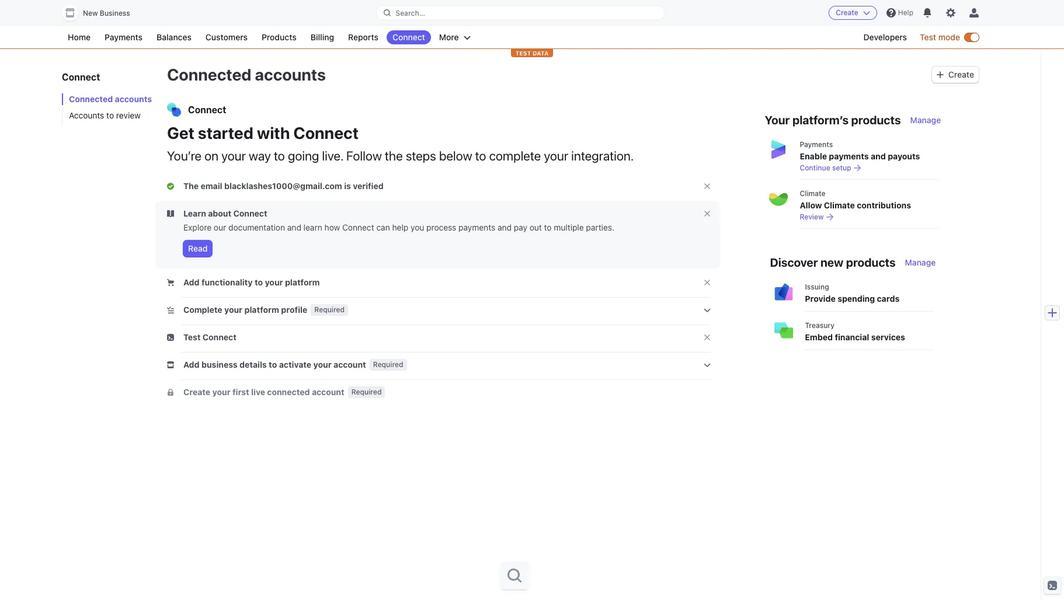 Task type: vqa. For each thing, say whether or not it's contained in the screenshot.
Add
yes



Task type: describe. For each thing, give the bounding box(es) containing it.
your down functionality at the top left of page
[[224, 305, 243, 315]]

help button
[[882, 4, 918, 22]]

continue setup link
[[800, 164, 939, 173]]

add for add business details to activate your account
[[183, 360, 200, 370]]

add functionality to your platform
[[183, 277, 320, 287]]

svg image for learn about connect
[[167, 210, 174, 217]]

to right below
[[475, 148, 486, 164]]

manage for your platform's products
[[911, 115, 941, 125]]

products for your platform's products
[[852, 113, 901, 127]]

more button
[[433, 30, 477, 44]]

allow
[[800, 200, 822, 210]]

to right way
[[274, 148, 285, 164]]

is
[[344, 181, 351, 191]]

test
[[516, 50, 531, 57]]

profile
[[281, 305, 307, 315]]

your platform's products
[[765, 113, 901, 127]]

discover new products
[[770, 256, 896, 269]]

add business details to activate your account
[[183, 360, 366, 370]]

1 horizontal spatial and
[[498, 223, 512, 233]]

connect up business
[[203, 332, 237, 342]]

review link
[[800, 213, 939, 222]]

test for test connect
[[183, 332, 201, 342]]

and for learn
[[287, 223, 301, 233]]

to down connected accounts link
[[106, 110, 114, 120]]

balances
[[157, 32, 192, 42]]

required for add business details to activate your account
[[373, 360, 403, 369]]

cards
[[877, 294, 900, 304]]

svg image for add business details to activate your account
[[167, 362, 174, 369]]

0 horizontal spatial create button
[[829, 6, 877, 20]]

on
[[205, 148, 219, 164]]

your right the activate
[[314, 360, 332, 370]]

learn
[[304, 223, 322, 233]]

live.
[[322, 148, 343, 164]]

complete
[[183, 305, 222, 315]]

0 vertical spatial create
[[836, 8, 859, 17]]

can
[[376, 223, 390, 233]]

new
[[83, 9, 98, 18]]

payouts
[[888, 151, 920, 161]]

test connect button
[[167, 332, 239, 344]]

1 vertical spatial payments
[[459, 223, 496, 233]]

connect inside get started with connect you're on your way to going live. follow the steps below to complete your integration.
[[294, 123, 359, 143]]

provide
[[805, 294, 836, 304]]

reports
[[348, 32, 379, 42]]

started
[[198, 123, 253, 143]]

our
[[214, 223, 226, 233]]

payments for payments enable payments and payouts
[[800, 140, 833, 149]]

financial
[[835, 332, 869, 342]]

business
[[100, 9, 130, 18]]

issuing
[[805, 283, 829, 292]]

connect up connected accounts link
[[62, 72, 100, 82]]

and for payouts
[[871, 151, 886, 161]]

svg image for add functionality to your platform
[[167, 279, 174, 286]]

accounts to review link
[[62, 110, 155, 122]]

test mode
[[920, 32, 960, 42]]

1 vertical spatial connected accounts
[[69, 94, 152, 104]]

complete your platform profile button
[[167, 304, 310, 316]]

below
[[439, 148, 472, 164]]

about
[[208, 209, 231, 218]]

first
[[233, 387, 249, 397]]

connected accounts link
[[62, 93, 155, 105]]

get started with connect you're on your way to going live. follow the steps below to complete your integration.
[[167, 123, 634, 164]]

read
[[188, 244, 208, 254]]

1 vertical spatial climate
[[824, 200, 855, 210]]

treasury
[[805, 321, 835, 330]]

connected
[[267, 387, 310, 397]]

developers
[[864, 32, 907, 42]]

reports link
[[342, 30, 384, 44]]

accounts
[[69, 110, 104, 120]]

platform's
[[793, 113, 849, 127]]

payments for payments
[[105, 32, 143, 42]]

spending
[[838, 294, 875, 304]]

explore our documentation and learn how connect can help you process payments and pay out to multiple parties.
[[183, 223, 615, 233]]

data
[[533, 50, 549, 57]]

integration.
[[571, 148, 634, 164]]

you're
[[167, 148, 202, 164]]

2 vertical spatial create
[[183, 387, 210, 397]]

manage for discover new products
[[905, 258, 936, 268]]

business
[[202, 360, 238, 370]]

issuing provide spending cards
[[805, 283, 900, 304]]

connect left can on the top of the page
[[342, 223, 374, 233]]

manage link for your platform's products
[[911, 115, 941, 126]]

create your first live connected account
[[183, 387, 344, 397]]

pay
[[514, 223, 528, 233]]

home
[[68, 32, 91, 42]]

connect down search…
[[393, 32, 425, 42]]

billing link
[[305, 30, 340, 44]]

notifications image
[[923, 8, 932, 18]]

contributions
[[857, 200, 911, 210]]

connect up documentation
[[233, 209, 267, 218]]

treasury embed financial services
[[805, 321, 905, 342]]

to right out
[[544, 223, 552, 233]]

continue
[[800, 164, 831, 172]]

multiple
[[554, 223, 584, 233]]

help
[[898, 8, 914, 17]]

parties.
[[586, 223, 615, 233]]

2 horizontal spatial create
[[949, 70, 974, 79]]

to up the complete your platform profile
[[255, 277, 263, 287]]

blacklashes1000@gmail.com
[[224, 181, 342, 191]]

to right details
[[269, 360, 277, 370]]

svg image for create your first live connected account
[[167, 389, 174, 396]]



Task type: locate. For each thing, give the bounding box(es) containing it.
svg image
[[167, 210, 174, 217], [167, 389, 174, 396]]

2 svg image from the top
[[167, 389, 174, 396]]

payments enable payments and payouts
[[800, 140, 920, 161]]

0 vertical spatial connected accounts
[[167, 65, 326, 84]]

1 horizontal spatial payments
[[800, 140, 833, 149]]

customers
[[206, 32, 248, 42]]

0 vertical spatial manage link
[[911, 115, 941, 126]]

products
[[262, 32, 297, 42]]

with
[[257, 123, 290, 143]]

billing
[[311, 32, 334, 42]]

0 horizontal spatial create
[[183, 387, 210, 397]]

0 vertical spatial products
[[852, 113, 901, 127]]

create down mode
[[949, 70, 974, 79]]

your right complete
[[544, 148, 569, 164]]

svg image inside complete your platform profile dropdown button
[[167, 307, 174, 314]]

1 vertical spatial platform
[[245, 305, 279, 315]]

platform up 'profile'
[[285, 277, 320, 287]]

0 vertical spatial create button
[[829, 6, 877, 20]]

0 vertical spatial accounts
[[255, 65, 326, 84]]

Search… text field
[[377, 6, 664, 20]]

live
[[251, 387, 265, 397]]

and inside payments enable payments and payouts
[[871, 151, 886, 161]]

svg image down test connect dropdown button
[[167, 362, 174, 369]]

platform
[[285, 277, 320, 287], [245, 305, 279, 315]]

connected up accounts on the left top of page
[[69, 94, 113, 104]]

activate
[[279, 360, 311, 370]]

account right connected
[[312, 387, 344, 397]]

you
[[411, 223, 424, 233]]

payments
[[105, 32, 143, 42], [800, 140, 833, 149]]

email
[[201, 181, 222, 191]]

enable
[[800, 151, 827, 161]]

svg image for test connect
[[167, 334, 174, 341]]

payments link
[[99, 30, 148, 44]]

connected accounts up accounts to review link
[[69, 94, 152, 104]]

1 horizontal spatial create
[[836, 8, 859, 17]]

connected down 'customers' link
[[167, 65, 251, 84]]

payments inside payments enable payments and payouts
[[829, 151, 869, 161]]

review
[[116, 110, 141, 120]]

1 vertical spatial svg image
[[167, 389, 174, 396]]

0 vertical spatial payments
[[105, 32, 143, 42]]

create button down mode
[[932, 67, 979, 83]]

svg image left complete
[[167, 307, 174, 314]]

1 vertical spatial add
[[183, 360, 200, 370]]

documentation
[[228, 223, 285, 233]]

search…
[[396, 8, 425, 17]]

svg image inside learn about connect dropdown button
[[167, 210, 174, 217]]

add up complete
[[183, 277, 200, 287]]

payments
[[829, 151, 869, 161], [459, 223, 496, 233]]

1 horizontal spatial platform
[[285, 277, 320, 287]]

connect link
[[387, 30, 431, 44]]

create
[[836, 8, 859, 17], [949, 70, 974, 79], [183, 387, 210, 397]]

svg image for the email blacklashes1000@gmail.com is verified
[[167, 183, 174, 190]]

test down complete
[[183, 332, 201, 342]]

1 vertical spatial test
[[183, 332, 201, 342]]

and left learn
[[287, 223, 301, 233]]

your right on
[[221, 148, 246, 164]]

svg image inside test connect dropdown button
[[167, 334, 174, 341]]

0 horizontal spatial payments
[[105, 32, 143, 42]]

0 vertical spatial add
[[183, 277, 200, 287]]

new business
[[83, 9, 130, 18]]

review
[[800, 213, 824, 221]]

complete your platform profile
[[183, 305, 307, 315]]

home link
[[62, 30, 96, 44]]

test connect
[[183, 332, 237, 342]]

2 add from the top
[[183, 360, 200, 370]]

1 vertical spatial required
[[373, 360, 403, 369]]

your up 'profile'
[[265, 277, 283, 287]]

1 vertical spatial create button
[[932, 67, 979, 83]]

create button up developers at the right top
[[829, 6, 877, 20]]

test for test mode
[[920, 32, 937, 42]]

your
[[765, 113, 790, 127]]

developers link
[[858, 30, 913, 44]]

customers link
[[200, 30, 254, 44]]

1 add from the top
[[183, 277, 200, 287]]

process
[[427, 223, 456, 233]]

climate
[[800, 189, 826, 198], [824, 200, 855, 210]]

more
[[439, 32, 459, 42]]

climate up allow
[[800, 189, 826, 198]]

0 vertical spatial platform
[[285, 277, 320, 287]]

test left mode
[[920, 32, 937, 42]]

0 horizontal spatial connected accounts
[[69, 94, 152, 104]]

payments right process
[[459, 223, 496, 233]]

accounts down products 'link'
[[255, 65, 326, 84]]

1 vertical spatial payments
[[800, 140, 833, 149]]

setup
[[832, 164, 852, 172]]

svg image inside 'add business details to activate your account' dropdown button
[[167, 362, 174, 369]]

learn
[[183, 209, 206, 218]]

svg image left the
[[167, 183, 174, 190]]

0 horizontal spatial connected
[[69, 94, 113, 104]]

svg image for complete your platform profile
[[167, 307, 174, 314]]

svg image left test connect on the left bottom of the page
[[167, 334, 174, 341]]

1 vertical spatial manage link
[[905, 257, 936, 269]]

1 horizontal spatial payments
[[829, 151, 869, 161]]

products
[[852, 113, 901, 127], [846, 256, 896, 269]]

connected
[[167, 65, 251, 84], [69, 94, 113, 104]]

learn about connect
[[183, 209, 267, 218]]

connect up started
[[188, 105, 226, 115]]

complete
[[489, 148, 541, 164]]

products for discover new products
[[846, 256, 896, 269]]

climate right allow
[[824, 200, 855, 210]]

going
[[288, 148, 319, 164]]

accounts up 'review'
[[115, 94, 152, 104]]

steps
[[406, 148, 436, 164]]

your
[[221, 148, 246, 164], [544, 148, 569, 164], [265, 277, 283, 287], [224, 305, 243, 315], [314, 360, 332, 370], [212, 387, 231, 397]]

payments down business
[[105, 32, 143, 42]]

required for complete your platform profile
[[314, 306, 345, 314]]

mode
[[939, 32, 960, 42]]

embed
[[805, 332, 833, 342]]

0 horizontal spatial platform
[[245, 305, 279, 315]]

1 vertical spatial manage
[[905, 258, 936, 268]]

1 vertical spatial create
[[949, 70, 974, 79]]

accounts
[[255, 65, 326, 84], [115, 94, 152, 104]]

continue setup
[[800, 164, 852, 172]]

add
[[183, 277, 200, 287], [183, 360, 200, 370]]

Search… search field
[[377, 6, 664, 20]]

the
[[183, 181, 199, 191]]

new business button
[[62, 5, 142, 21]]

create down business
[[183, 387, 210, 397]]

0 horizontal spatial accounts
[[115, 94, 152, 104]]

1 horizontal spatial connected accounts
[[167, 65, 326, 84]]

platform down add functionality to your platform
[[245, 305, 279, 315]]

svg image down test mode
[[937, 71, 944, 78]]

svg image left functionality at the top left of page
[[167, 279, 174, 286]]

payments up enable in the top of the page
[[800, 140, 833, 149]]

and left "pay" on the top
[[498, 223, 512, 233]]

test inside dropdown button
[[183, 332, 201, 342]]

payments inside payments enable payments and payouts
[[800, 140, 833, 149]]

connect up live. at the top
[[294, 123, 359, 143]]

svg image
[[937, 71, 944, 78], [167, 183, 174, 190], [167, 279, 174, 286], [167, 307, 174, 314], [167, 334, 174, 341], [167, 362, 174, 369]]

balances link
[[151, 30, 197, 44]]

1 horizontal spatial test
[[920, 32, 937, 42]]

0 horizontal spatial test
[[183, 332, 201, 342]]

test
[[920, 32, 937, 42], [183, 332, 201, 342]]

1 horizontal spatial connected
[[167, 65, 251, 84]]

your left first
[[212, 387, 231, 397]]

add business details to activate your account button
[[167, 359, 369, 371]]

products link
[[256, 30, 302, 44]]

account right the activate
[[334, 360, 366, 370]]

how
[[325, 223, 340, 233]]

0 vertical spatial account
[[334, 360, 366, 370]]

2 vertical spatial required
[[351, 388, 382, 397]]

products up payments enable payments and payouts
[[852, 113, 901, 127]]

read link
[[183, 241, 212, 257]]

required
[[314, 306, 345, 314], [373, 360, 403, 369], [351, 388, 382, 397]]

and up continue setup link
[[871, 151, 886, 161]]

1 vertical spatial connected
[[69, 94, 113, 104]]

test data
[[516, 50, 549, 57]]

0 vertical spatial climate
[[800, 189, 826, 198]]

the email blacklashes1000@gmail.com is verified
[[183, 181, 384, 191]]

add functionality to your platform button
[[167, 277, 322, 289]]

the
[[385, 148, 403, 164]]

2 horizontal spatial and
[[871, 151, 886, 161]]

0 vertical spatial manage
[[911, 115, 941, 125]]

create up the 'developers' link
[[836, 8, 859, 17]]

accounts to review
[[69, 110, 141, 120]]

0 vertical spatial svg image
[[167, 210, 174, 217]]

account inside dropdown button
[[334, 360, 366, 370]]

learn about connect button
[[167, 208, 270, 220]]

new
[[821, 256, 844, 269]]

create button
[[829, 6, 877, 20], [932, 67, 979, 83]]

1 horizontal spatial accounts
[[255, 65, 326, 84]]

0 vertical spatial connected
[[167, 65, 251, 84]]

connected accounts down 'customers' link
[[167, 65, 326, 84]]

1 horizontal spatial create button
[[932, 67, 979, 83]]

0 vertical spatial payments
[[829, 151, 869, 161]]

0 vertical spatial required
[[314, 306, 345, 314]]

products up issuing provide spending cards
[[846, 256, 896, 269]]

get
[[167, 123, 195, 143]]

out
[[530, 223, 542, 233]]

climate allow climate contributions
[[800, 189, 911, 210]]

1 vertical spatial products
[[846, 256, 896, 269]]

help
[[392, 223, 409, 233]]

services
[[872, 332, 905, 342]]

add for add functionality to your platform
[[183, 277, 200, 287]]

manage link for discover new products
[[905, 257, 936, 269]]

1 vertical spatial accounts
[[115, 94, 152, 104]]

svg image inside add functionality to your platform dropdown button
[[167, 279, 174, 286]]

add left business
[[183, 360, 200, 370]]

0 horizontal spatial and
[[287, 223, 301, 233]]

0 horizontal spatial payments
[[459, 223, 496, 233]]

functionality
[[202, 277, 253, 287]]

1 svg image from the top
[[167, 210, 174, 217]]

to
[[106, 110, 114, 120], [274, 148, 285, 164], [475, 148, 486, 164], [544, 223, 552, 233], [255, 277, 263, 287], [269, 360, 277, 370]]

0 vertical spatial test
[[920, 32, 937, 42]]

svg image for create
[[937, 71, 944, 78]]

payments up the setup
[[829, 151, 869, 161]]

follow
[[346, 148, 382, 164]]

1 vertical spatial account
[[312, 387, 344, 397]]



